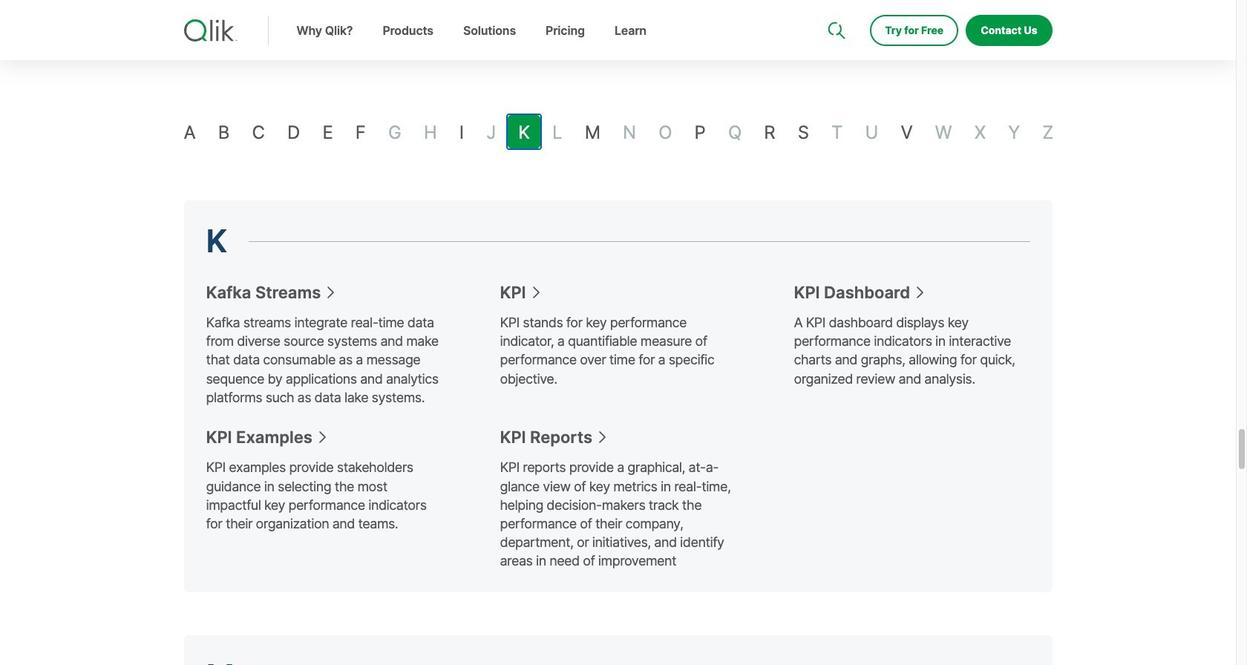 Task type: describe. For each thing, give the bounding box(es) containing it.
support image
[[830, 0, 842, 12]]

qlik image
[[184, 19, 237, 42]]



Task type: locate. For each thing, give the bounding box(es) containing it.
company image
[[916, 0, 928, 12]]



Task type: vqa. For each thing, say whether or not it's contained in the screenshot.
the left "get"
no



